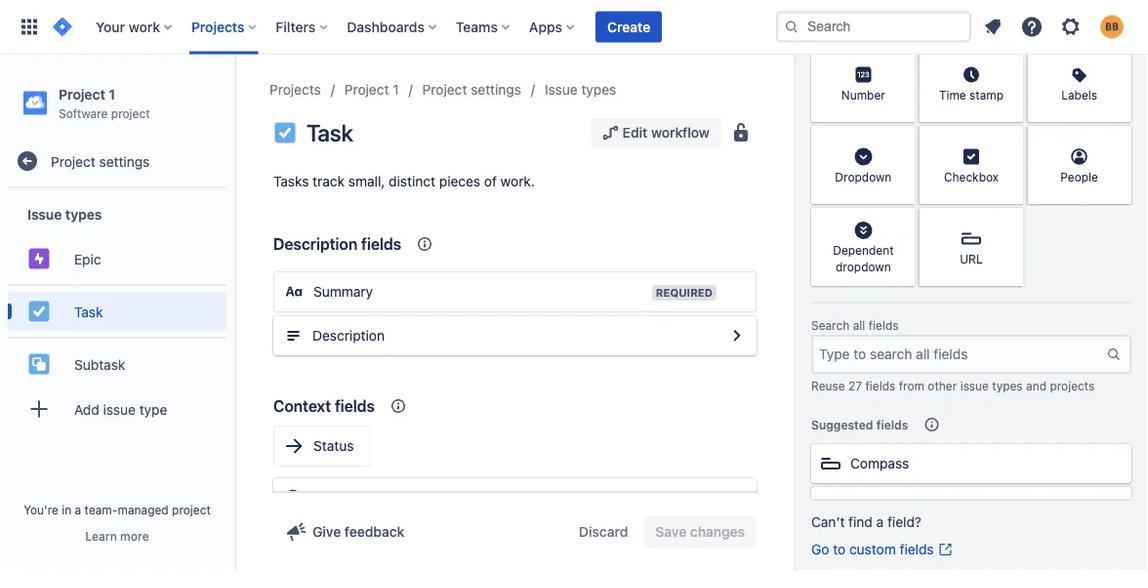 Task type: locate. For each thing, give the bounding box(es) containing it.
filters
[[276, 19, 316, 35]]

0 horizontal spatial issue types
[[27, 206, 102, 222]]

issue types down apps dropdown button at top
[[545, 82, 617, 98]]

edit workflow button
[[591, 117, 722, 148]]

issue right add
[[103, 401, 136, 417]]

0 vertical spatial projects
[[191, 19, 245, 35]]

1 inside project 1 software project
[[109, 86, 115, 102]]

can't find a field?
[[812, 514, 922, 530]]

Type to search all fields text field
[[814, 337, 1106, 372]]

0 vertical spatial issue types
[[545, 82, 617, 98]]

types inside issue types link
[[582, 82, 617, 98]]

0 horizontal spatial projects
[[191, 19, 245, 35]]

1 vertical spatial issue
[[27, 206, 62, 222]]

task inside 'link'
[[74, 304, 103, 320]]

description for description fields
[[273, 235, 358, 253]]

0 horizontal spatial task
[[74, 304, 103, 320]]

open field configuration image inside assignee 'button'
[[726, 486, 749, 510]]

project settings link down teams
[[423, 78, 521, 102]]

1
[[393, 82, 399, 98], [109, 86, 115, 102]]

tasks track small, distinct pieces of work.
[[273, 173, 535, 189]]

pieces
[[439, 173, 481, 189]]

a right the in
[[75, 503, 81, 517]]

a for find
[[877, 514, 884, 530]]

dropdown
[[835, 170, 892, 184]]

other
[[928, 379, 957, 393]]

projects
[[191, 19, 245, 35], [270, 82, 321, 98]]

0 horizontal spatial project settings link
[[8, 142, 227, 181]]

1 horizontal spatial issue types
[[545, 82, 617, 98]]

0 horizontal spatial a
[[75, 503, 81, 517]]

0 horizontal spatial settings
[[99, 153, 150, 169]]

jira software image
[[51, 15, 74, 39], [51, 15, 74, 39]]

0 vertical spatial types
[[582, 82, 617, 98]]

a
[[75, 503, 81, 517], [877, 514, 884, 530]]

1 horizontal spatial 1
[[393, 82, 399, 98]]

issue right other on the right
[[961, 379, 989, 393]]

1 horizontal spatial projects
[[270, 82, 321, 98]]

more information image
[[890, 46, 914, 69], [998, 46, 1022, 69], [1106, 46, 1130, 69], [890, 128, 914, 151], [1106, 128, 1130, 151], [890, 210, 914, 233]]

compass
[[851, 456, 909, 472]]

track
[[313, 173, 345, 189]]

project right software
[[111, 106, 150, 120]]

settings down teams dropdown button
[[471, 82, 521, 98]]

issue down apps dropdown button at top
[[545, 82, 578, 98]]

more
[[120, 529, 149, 543]]

0 vertical spatial more information about the context fields image
[[413, 232, 437, 256]]

fields up status
[[335, 397, 375, 416]]

2 vertical spatial types
[[993, 379, 1023, 393]]

1 vertical spatial issue
[[103, 401, 136, 417]]

custom
[[850, 542, 896, 558]]

issue
[[545, 82, 578, 98], [27, 206, 62, 222]]

fields right 27 at the right of page
[[866, 379, 896, 393]]

description
[[273, 235, 358, 253], [313, 328, 385, 344]]

types up epic
[[65, 206, 102, 222]]

settings down project 1 software project
[[99, 153, 150, 169]]

issue inside 'group'
[[27, 206, 62, 222]]

description inside button
[[313, 328, 385, 344]]

Search field
[[776, 11, 972, 42]]

distinct
[[389, 173, 436, 189]]

project 1
[[345, 82, 399, 98]]

help image
[[1021, 15, 1044, 39]]

0 vertical spatial project settings link
[[423, 78, 521, 102]]

project settings down teams
[[423, 82, 521, 98]]

projects button
[[186, 11, 264, 42]]

1 horizontal spatial issue
[[961, 379, 989, 393]]

teams
[[456, 19, 498, 35]]

0 horizontal spatial 1
[[109, 86, 115, 102]]

fields up 'summary'
[[361, 235, 401, 253]]

1 open field configuration image from the top
[[726, 324, 749, 348]]

0 vertical spatial project
[[111, 106, 150, 120]]

1 horizontal spatial task
[[307, 119, 353, 146]]

you're
[[24, 503, 58, 517]]

1 horizontal spatial issue
[[545, 82, 578, 98]]

task group
[[8, 284, 227, 337]]

banner
[[0, 0, 1148, 55]]

fields left this link will be opened in a new tab image
[[900, 542, 934, 558]]

project
[[111, 106, 150, 120], [172, 503, 211, 517]]

1 vertical spatial project settings link
[[8, 142, 227, 181]]

1 horizontal spatial more information about the context fields image
[[413, 232, 437, 256]]

issue types inside 'group'
[[27, 206, 102, 222]]

projects up the issue type icon
[[270, 82, 321, 98]]

1 vertical spatial open field configuration image
[[726, 486, 749, 510]]

types left and
[[993, 379, 1023, 393]]

description up 'summary'
[[273, 235, 358, 253]]

issue types up epic
[[27, 206, 102, 222]]

project up software
[[59, 86, 105, 102]]

more information about the context fields image
[[413, 232, 437, 256], [387, 395, 410, 418]]

0 horizontal spatial more information about the context fields image
[[387, 395, 410, 418]]

primary element
[[12, 0, 776, 54]]

add issue type button
[[8, 390, 227, 429]]

time
[[939, 88, 967, 101]]

learn
[[85, 529, 117, 543]]

description fields
[[273, 235, 401, 253]]

0 vertical spatial project settings
[[423, 82, 521, 98]]

project inside project 1 software project
[[111, 106, 150, 120]]

0 horizontal spatial issue
[[27, 206, 62, 222]]

project
[[345, 82, 389, 98], [423, 82, 467, 98], [59, 86, 105, 102], [51, 153, 95, 169]]

project 1 link
[[345, 78, 399, 102]]

1 down primary element
[[393, 82, 399, 98]]

2 open field configuration image from the top
[[726, 486, 749, 510]]

task right the issue type icon
[[307, 119, 353, 146]]

assignee
[[313, 490, 370, 506]]

1 vertical spatial types
[[65, 206, 102, 222]]

1 down the your at the top left
[[109, 86, 115, 102]]

give feedback
[[313, 524, 405, 540]]

1 vertical spatial project
[[172, 503, 211, 517]]

1 vertical spatial description
[[313, 328, 385, 344]]

of
[[484, 173, 497, 189]]

task down epic
[[74, 304, 103, 320]]

issue
[[961, 379, 989, 393], [103, 401, 136, 417]]

projects up sidebar navigation icon
[[191, 19, 245, 35]]

subtask
[[74, 356, 125, 372]]

project settings
[[423, 82, 521, 98], [51, 153, 150, 169]]

types
[[582, 82, 617, 98], [65, 206, 102, 222], [993, 379, 1023, 393]]

open field configuration image for context fields
[[726, 486, 749, 510]]

open field configuration image
[[726, 324, 749, 348], [726, 486, 749, 510]]

dashboards button
[[341, 11, 444, 42]]

project settings link down software
[[8, 142, 227, 181]]

context
[[273, 397, 331, 416]]

more information about the context fields image down distinct
[[413, 232, 437, 256]]

types for 'group' containing issue types
[[65, 206, 102, 222]]

more information about the context fields image right 'context fields'
[[387, 395, 410, 418]]

issue inside button
[[103, 401, 136, 417]]

url
[[960, 252, 983, 266]]

group
[[8, 189, 227, 441]]

software
[[59, 106, 108, 120]]

1 horizontal spatial project
[[172, 503, 211, 517]]

stamp
[[970, 88, 1004, 101]]

project down software
[[51, 153, 95, 169]]

and
[[1026, 379, 1047, 393]]

field?
[[888, 514, 922, 530]]

project 1 software project
[[59, 86, 150, 120]]

project right managed
[[172, 503, 211, 517]]

1 horizontal spatial types
[[582, 82, 617, 98]]

description down 'summary'
[[313, 328, 385, 344]]

more information image for number
[[890, 46, 914, 69]]

0 vertical spatial description
[[273, 235, 358, 253]]

0 horizontal spatial types
[[65, 206, 102, 222]]

projects
[[1050, 379, 1095, 393]]

0 vertical spatial task
[[307, 119, 353, 146]]

people
[[1061, 170, 1099, 184]]

0 vertical spatial issue
[[545, 82, 578, 98]]

0 vertical spatial open field configuration image
[[726, 324, 749, 348]]

managed
[[118, 503, 169, 517]]

discard button
[[567, 517, 640, 548]]

a right find
[[877, 514, 884, 530]]

epic
[[74, 251, 101, 267]]

appswitcher icon image
[[18, 15, 41, 39]]

status
[[313, 438, 354, 454]]

0 vertical spatial settings
[[471, 82, 521, 98]]

1 vertical spatial project settings
[[51, 153, 150, 169]]

fields inside go to custom fields "link"
[[900, 542, 934, 558]]

subtask link
[[8, 345, 227, 384]]

open field configuration image inside description button
[[726, 324, 749, 348]]

open field configuration image for description fields
[[726, 324, 749, 348]]

types down "create" button
[[582, 82, 617, 98]]

types inside 'group'
[[65, 206, 102, 222]]

labels
[[1062, 88, 1098, 101]]

issue up epic 'link'
[[27, 206, 62, 222]]

no restrictions image
[[730, 121, 753, 145]]

0 horizontal spatial project
[[111, 106, 150, 120]]

task
[[307, 119, 353, 146], [74, 304, 103, 320]]

1 vertical spatial task
[[74, 304, 103, 320]]

project settings down software
[[51, 153, 150, 169]]

in
[[62, 503, 72, 517]]

your profile and settings image
[[1101, 15, 1124, 39]]

1 vertical spatial projects
[[270, 82, 321, 98]]

1 vertical spatial more information about the context fields image
[[387, 395, 410, 418]]

0 horizontal spatial issue
[[103, 401, 136, 417]]

1 vertical spatial issue types
[[27, 206, 102, 222]]

issue types
[[545, 82, 617, 98], [27, 206, 102, 222]]

1 horizontal spatial a
[[877, 514, 884, 530]]

projects inside projects popup button
[[191, 19, 245, 35]]

edit workflow
[[623, 125, 710, 141]]

settings
[[471, 82, 521, 98], [99, 153, 150, 169]]



Task type: describe. For each thing, give the bounding box(es) containing it.
time stamp
[[939, 88, 1004, 101]]

fields right all
[[869, 319, 899, 333]]

assignee button
[[273, 479, 757, 518]]

your
[[96, 19, 125, 35]]

team-
[[85, 503, 118, 517]]

search image
[[784, 19, 800, 35]]

due date
[[851, 499, 908, 515]]

1 for project 1 software project
[[109, 86, 115, 102]]

compass button
[[812, 444, 1132, 483]]

a for in
[[75, 503, 81, 517]]

more information image for time stamp
[[998, 46, 1022, 69]]

group containing issue types
[[8, 189, 227, 441]]

small,
[[348, 173, 385, 189]]

projects for projects popup button
[[191, 19, 245, 35]]

from
[[899, 379, 925, 393]]

2 horizontal spatial types
[[993, 379, 1023, 393]]

projects for projects link
[[270, 82, 321, 98]]

more information image for labels
[[1106, 46, 1130, 69]]

1 horizontal spatial settings
[[471, 82, 521, 98]]

workflow
[[651, 125, 710, 141]]

you're in a team-managed project
[[24, 503, 211, 517]]

project down teams
[[423, 82, 467, 98]]

type
[[139, 401, 167, 417]]

0 vertical spatial issue
[[961, 379, 989, 393]]

go to custom fields link
[[812, 540, 954, 560]]

search
[[812, 319, 850, 333]]

more information about the context fields image for description fields
[[413, 232, 437, 256]]

more information image for dependent dropdown
[[890, 210, 914, 233]]

go to custom fields
[[812, 542, 934, 558]]

find
[[849, 514, 873, 530]]

settings image
[[1060, 15, 1083, 39]]

work.
[[501, 173, 535, 189]]

give
[[313, 524, 341, 540]]

issue types link
[[545, 78, 617, 102]]

more information image for people
[[1106, 128, 1130, 151]]

apps
[[529, 19, 563, 35]]

add issue type
[[74, 401, 167, 417]]

all
[[853, 319, 866, 333]]

context fields
[[273, 397, 375, 416]]

suggested
[[812, 418, 874, 432]]

description for description
[[313, 328, 385, 344]]

checkbox
[[944, 170, 999, 184]]

types for issue types link
[[582, 82, 617, 98]]

tasks
[[273, 173, 309, 189]]

issue for issue types link
[[545, 82, 578, 98]]

issue for 'group' containing issue types
[[27, 206, 62, 222]]

your work button
[[90, 11, 180, 42]]

sidebar navigation image
[[213, 78, 256, 117]]

1 for project 1
[[393, 82, 399, 98]]

description button
[[273, 316, 757, 355]]

project down dashboards
[[345, 82, 389, 98]]

more information about the context fields image for context fields
[[387, 395, 410, 418]]

epic link
[[8, 239, 227, 279]]

number
[[842, 88, 886, 101]]

dropdown
[[836, 260, 891, 274]]

add issue type image
[[27, 398, 51, 421]]

required
[[656, 287, 713, 299]]

reuse
[[812, 379, 845, 393]]

add
[[74, 401, 99, 417]]

issue types for 'group' containing issue types
[[27, 206, 102, 222]]

work
[[129, 19, 160, 35]]

date
[[880, 499, 908, 515]]

notifications image
[[981, 15, 1005, 39]]

your work
[[96, 19, 160, 35]]

0 horizontal spatial project settings
[[51, 153, 150, 169]]

1 vertical spatial settings
[[99, 153, 150, 169]]

fields left the more information about the suggested fields image on the right of page
[[877, 418, 909, 432]]

task link
[[8, 292, 227, 331]]

edit
[[623, 125, 648, 141]]

projects link
[[270, 78, 321, 102]]

go
[[812, 542, 830, 558]]

banner containing your work
[[0, 0, 1148, 55]]

due date button
[[812, 487, 1132, 526]]

this link will be opened in a new tab image
[[938, 542, 954, 558]]

dependent
[[833, 244, 894, 257]]

can't
[[812, 514, 845, 530]]

dependent dropdown
[[833, 244, 894, 274]]

due
[[851, 499, 876, 515]]

dashboards
[[347, 19, 425, 35]]

project inside project 1 software project
[[59, 86, 105, 102]]

27
[[849, 379, 862, 393]]

create button
[[596, 11, 662, 42]]

give feedback button
[[273, 517, 416, 548]]

more information image
[[998, 128, 1022, 151]]

learn more button
[[85, 528, 149, 544]]

learn more
[[85, 529, 149, 543]]

issue types for issue types link
[[545, 82, 617, 98]]

1 horizontal spatial project settings link
[[423, 78, 521, 102]]

feedback
[[345, 524, 405, 540]]

more information about the suggested fields image
[[920, 413, 944, 437]]

1 horizontal spatial project settings
[[423, 82, 521, 98]]

more information image for dropdown
[[890, 128, 914, 151]]

to
[[833, 542, 846, 558]]

teams button
[[450, 11, 518, 42]]

summary
[[313, 284, 373, 300]]

discard
[[579, 524, 628, 540]]

reuse 27 fields from other issue types and projects
[[812, 379, 1095, 393]]

create
[[608, 19, 651, 35]]

issue type icon image
[[273, 121, 297, 145]]

search all fields
[[812, 319, 899, 333]]

suggested fields
[[812, 418, 909, 432]]

apps button
[[523, 11, 582, 42]]



Task type: vqa. For each thing, say whether or not it's contained in the screenshot.
What's
no



